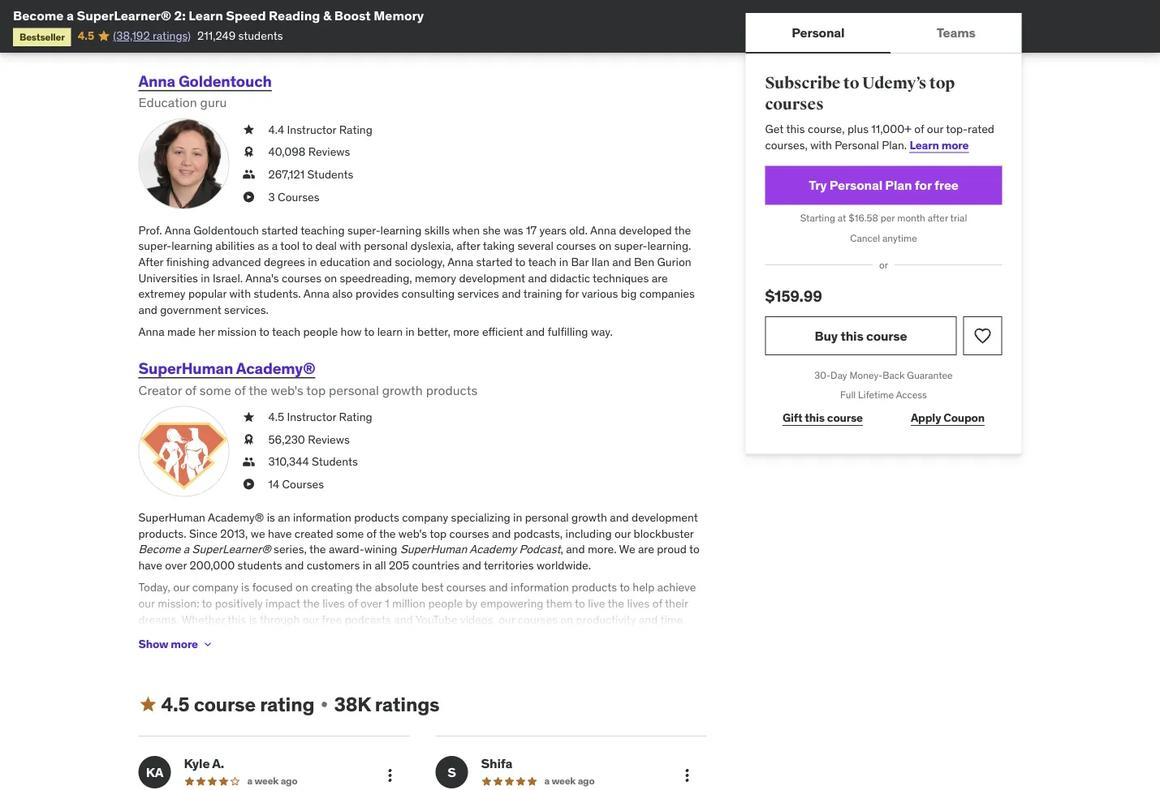 Task type: locate. For each thing, give the bounding box(es) containing it.
by inside today, our company is focused on creating the absolute best courses and information products to help achieve our mission: to positively impact the lives of over 1 million people by empowering them to live the lives of their dreams. whether this is through our free podcasts and youtube videos, our courses on productivity and time management, or through the products we co-create with some of the world's top thought leaders in a wide variety of topics. we are here to help you overcome the impossible.
[[466, 597, 478, 611]]

2 reviews from the top
[[308, 432, 350, 447]]

0 horizontal spatial teach
[[272, 325, 301, 339]]

courses down 310,344 students
[[282, 477, 324, 492]]

our up learn more link
[[927, 122, 944, 136]]

learning inside the super-learning tools developed by lev allow ordinary people to learn x10 speed of their colleagues and enable machines to solve extremely complex problems.
[[204, 0, 245, 3]]

products up live
[[572, 581, 617, 595]]

2 ago from the left
[[578, 776, 595, 788]]

become inside superhuman academy® is an information products company specializing in personal growth and development products. since 2013, we have created some of the web's top courses and podcasts, including our blockbuster become a superlearner® series, the award-wining superhuman academy podcast
[[138, 542, 181, 557]]

through
[[260, 613, 300, 627], [224, 629, 264, 643]]

4.4
[[268, 122, 284, 137]]

for right plan
[[915, 177, 932, 194]]

personal up podcasts,
[[525, 511, 569, 525]]

courses down degrees
[[282, 271, 322, 285]]

have inside , and more. we are proud to have over 200,000 students and customers in all 205 countries and territories worldwide.
[[138, 558, 162, 573]]

2 instructor from the top
[[287, 410, 336, 425]]

3 xsmall image from the top
[[242, 432, 255, 448]]

xsmall image left 267,121
[[242, 167, 255, 183]]

services
[[458, 287, 499, 301]]

tab list containing personal
[[746, 13, 1022, 54]]

to inside , and more. we are proud to have over 200,000 students and customers in all 205 countries and territories worldwide.
[[689, 542, 700, 557]]

the down "creating"
[[303, 597, 320, 611]]

show more for xsmall icon under the become a superlearner® 2: learn speed reading & boost memory
[[138, 29, 198, 43]]

show down enable on the top of the page
[[138, 29, 168, 43]]

0 horizontal spatial become
[[13, 7, 64, 24]]

award-
[[329, 542, 364, 557]]

more down whether
[[171, 637, 198, 652]]

week for shifa
[[552, 776, 576, 788]]

0 horizontal spatial web's
[[271, 382, 304, 399]]

17
[[526, 223, 537, 238]]

teach down the several
[[528, 255, 557, 269]]

to right proud
[[689, 542, 700, 557]]

show more down 2:
[[138, 29, 198, 43]]

0 horizontal spatial for
[[565, 287, 579, 301]]

0 vertical spatial superlearner®
[[77, 7, 171, 24]]

superhuman up products.
[[138, 511, 205, 525]]

personal down plus
[[835, 138, 879, 152]]

additional actions for review by kyle a. image
[[380, 767, 400, 786]]

started down taking
[[476, 255, 513, 269]]

buy
[[815, 327, 838, 344]]

0 vertical spatial have
[[268, 527, 292, 541]]

mission
[[218, 325, 257, 339]]

here
[[262, 644, 285, 659]]

empowering
[[481, 597, 544, 611]]

their down achieve
[[665, 597, 688, 611]]

some inside superhuman academy® is an information products company specializing in personal growth and development products. since 2013, we have created some of the web's top courses and podcasts, including our blockbuster become a superlearner® series, the award-wining superhuman academy podcast
[[336, 527, 364, 541]]

this for get
[[786, 122, 805, 136]]

the down create
[[398, 644, 415, 659]]

1 vertical spatial after
[[457, 239, 480, 253]]

top up 4.5 instructor rating on the bottom left
[[306, 382, 326, 399]]

0 horizontal spatial we
[[224, 644, 240, 659]]

this right buy in the top of the page
[[841, 327, 864, 344]]

0 horizontal spatial information
[[293, 511, 352, 525]]

1 horizontal spatial developed
[[619, 223, 672, 238]]

0 vertical spatial show
[[138, 29, 168, 43]]

4.5 for 4.5 instructor rating
[[268, 410, 284, 425]]

1 vertical spatial become
[[138, 542, 181, 557]]

personal for superhuman academy® creator of some of the web's top personal growth products
[[329, 382, 379, 399]]

1 vertical spatial students
[[238, 558, 282, 573]]

topics.
[[188, 644, 221, 659]]

people up the youtube
[[428, 597, 463, 611]]

rated
[[968, 122, 995, 136]]

learning
[[204, 0, 245, 3], [381, 223, 422, 238], [171, 239, 213, 253]]

1 vertical spatial xsmall image
[[242, 410, 255, 425]]

1 vertical spatial or
[[211, 629, 221, 643]]

(38,192 ratings)
[[113, 28, 191, 43]]

the up learning.
[[675, 223, 691, 238]]

or up topics.
[[211, 629, 221, 643]]

this inside get this course, plus 11,000+ of our top-rated courses, with personal plan.
[[786, 122, 805, 136]]

xsmall image down whether
[[201, 639, 214, 652]]

education
[[138, 94, 197, 111]]

2 rating from the top
[[339, 410, 373, 425]]

1 a week ago from the left
[[247, 776, 298, 788]]

growth up including
[[572, 511, 607, 525]]

per
[[881, 212, 895, 225]]

2 horizontal spatial some
[[427, 629, 455, 643]]

1 horizontal spatial learn
[[910, 138, 939, 152]]

how
[[341, 325, 362, 339]]

productivity
[[576, 613, 636, 627]]

superhuman for superhuman academy® is an information products company specializing in personal growth and development products. since 2013, we have created some of the web's top courses and podcasts, including our blockbuster become a superlearner® series, the award-wining superhuman academy podcast
[[138, 511, 205, 525]]

1 horizontal spatial free
[[935, 177, 959, 194]]

through down positively
[[224, 629, 264, 643]]

1 instructor from the top
[[287, 122, 336, 137]]

1 horizontal spatial have
[[268, 527, 292, 541]]

an
[[278, 511, 290, 525]]

0 vertical spatial xsmall image
[[242, 167, 255, 183]]

1 vertical spatial learn
[[377, 325, 403, 339]]

learn inside prof. anna goldentouch started teaching super-learning skills when she was 17 years old. anna developed the super-learning abilities as a tool to deal with personal dyslexia, after taking several courses on super-learning. after finishing advanced degrees in education and sociology, anna started to teach in bar ilan and ben gurion universities in israel. anna's courses on speedreading, memory development and didactic techniques are extremey popular with students. anna also provides consulting services and training for various big companies and government services. anna made her mission to teach people how to learn in better, more efficient and fulfilling way.
[[377, 325, 403, 339]]

superlearner®
[[77, 7, 171, 24], [192, 542, 271, 557]]

in up podcasts,
[[513, 511, 522, 525]]

1 vertical spatial rating
[[339, 410, 373, 425]]

this inside button
[[841, 327, 864, 344]]

information inside today, our company is focused on creating the absolute best courses and information products to help achieve our mission: to positively impact the lives of over 1 million people by empowering them to live the lives of their dreams. whether this is through our free podcasts and youtube videos, our courses on productivity and time management, or through the products we co-create with some of the world's top thought leaders in a wide variety of topics. we are here to help you overcome the impossible.
[[511, 581, 569, 595]]

her
[[198, 325, 215, 339]]

more right better,
[[453, 325, 480, 339]]

of right speed
[[572, 0, 581, 3]]

xsmall image down the become a superlearner® 2: learn speed reading & boost memory
[[201, 30, 214, 43]]

0 vertical spatial personal
[[364, 239, 408, 253]]

their
[[584, 0, 607, 3], [665, 597, 688, 611]]

web's inside superhuman academy® creator of some of the web's top personal growth products
[[271, 382, 304, 399]]

2 vertical spatial is
[[249, 613, 257, 627]]

and down series,
[[285, 558, 304, 573]]

with inside today, our company is focused on creating the absolute best courses and information products to help achieve our mission: to positively impact the lives of over 1 million people by empowering them to live the lives of their dreams. whether this is through our free podcasts and youtube videos, our courses on productivity and time management, or through the products we co-create with some of the world's top thought leaders in a wide variety of topics. we are here to help you overcome the impossible.
[[403, 629, 425, 643]]

development inside prof. anna goldentouch started teaching super-learning skills when she was 17 years old. anna developed the super-learning abilities as a tool to deal with personal dyslexia, after taking several courses on super-learning. after finishing advanced degrees in education and sociology, anna started to teach in bar ilan and ben gurion universities in israel. anna's courses on speedreading, memory development and didactic techniques are extremey popular with students. anna also provides consulting services and training for various big companies and government services. anna made her mission to teach people how to learn in better, more efficient and fulfilling way.
[[459, 271, 526, 285]]

students down 40,098 reviews on the left of page
[[307, 167, 354, 182]]

anna goldentouch image
[[138, 119, 229, 210]]

academy® down mission in the top of the page
[[236, 359, 315, 379]]

after inside starting at $16.58 per month after trial cancel anytime
[[928, 212, 948, 225]]

0 vertical spatial teach
[[528, 255, 557, 269]]

with inside get this course, plus 11,000+ of our top-rated courses, with personal plan.
[[811, 138, 832, 152]]

0 vertical spatial company
[[402, 511, 448, 525]]

and up training
[[528, 271, 547, 285]]

academy® up 2013,
[[208, 511, 264, 525]]

0 horizontal spatial we
[[251, 527, 265, 541]]

academy® inside superhuman academy® is an information products company specializing in personal growth and development products. since 2013, we have created some of the web's top courses and podcasts, including our blockbuster become a superlearner® series, the award-wining superhuman academy podcast
[[208, 511, 264, 525]]

superlearner® down 2013,
[[192, 542, 271, 557]]

superhuman up creator
[[138, 359, 233, 379]]

when
[[453, 223, 480, 238]]

1 lives from the left
[[323, 597, 345, 611]]

skills
[[424, 223, 450, 238]]

products inside superhuman academy® creator of some of the web's top personal growth products
[[426, 382, 478, 399]]

a week ago for shifa
[[545, 776, 595, 788]]

instructor up 40,098 reviews on the left of page
[[287, 122, 336, 137]]

0 vertical spatial course
[[866, 327, 907, 344]]

web's up 4.5 instructor rating on the bottom left
[[271, 382, 304, 399]]

211,249 students
[[197, 28, 283, 43]]

superhuman inside superhuman academy® creator of some of the web's top personal growth products
[[138, 359, 233, 379]]

superlearner® up (38,192
[[77, 7, 171, 24]]

1 horizontal spatial week
[[552, 776, 576, 788]]

goldentouch inside prof. anna goldentouch started teaching super-learning skills when she was 17 years old. anna developed the super-learning abilities as a tool to deal with personal dyslexia, after taking several courses on super-learning. after finishing advanced degrees in education and sociology, anna started to teach in bar ilan and ben gurion universities in israel. anna's courses on speedreading, memory development and didactic techniques are extremey popular with students. anna also provides consulting services and training for various big companies and government services. anna made her mission to teach people how to learn in better, more efficient and fulfilling way.
[[193, 223, 259, 238]]

over
[[165, 558, 187, 573], [361, 597, 382, 611]]

growth for superhuman academy® creator of some of the web's top personal growth products
[[382, 382, 423, 399]]

lives down "creating"
[[323, 597, 345, 611]]

learning up the finishing
[[171, 239, 213, 253]]

web's up , and more. we are proud to have over 200,000 students and customers in all 205 countries and territories worldwide.
[[399, 527, 427, 541]]

learn
[[489, 0, 515, 3], [377, 325, 403, 339]]

1 horizontal spatial lives
[[627, 597, 650, 611]]

ago
[[281, 776, 298, 788], [578, 776, 595, 788]]

over inside today, our company is focused on creating the absolute best courses and information products to help achieve our mission: to positively impact the lives of over 1 million people by empowering them to live the lives of their dreams. whether this is through our free podcasts and youtube videos, our courses on productivity and time management, or through the products we co-create with some of the world's top thought leaders in a wide variety of topics. we are here to help you overcome the impossible.
[[361, 597, 382, 611]]

0 horizontal spatial have
[[138, 558, 162, 573]]

1 vertical spatial learn
[[910, 138, 939, 152]]

teach
[[528, 255, 557, 269], [272, 325, 301, 339]]

company inside today, our company is focused on creating the absolute best courses and information products to help achieve our mission: to positively impact the lives of over 1 million people by empowering them to live the lives of their dreams. whether this is through our free podcasts and youtube videos, our courses on productivity and time management, or through the products we co-create with some of the world's top thought leaders in a wide variety of topics. we are here to help you overcome the impossible.
[[192, 581, 239, 595]]

2 vertical spatial 4.5
[[161, 693, 190, 717]]

1 reviews from the top
[[308, 145, 350, 159]]

2 vertical spatial some
[[427, 629, 455, 643]]

0 vertical spatial become
[[13, 7, 64, 24]]

1 show from the top
[[138, 29, 168, 43]]

4.5
[[78, 28, 94, 43], [268, 410, 284, 425], [161, 693, 190, 717]]

0 vertical spatial for
[[915, 177, 932, 194]]

growth inside superhuman academy® creator of some of the web's top personal growth products
[[382, 382, 423, 399]]

0 horizontal spatial learn
[[377, 325, 403, 339]]

show for 1st show more button from the bottom
[[138, 637, 168, 652]]

we inside superhuman academy® is an information products company specializing in personal growth and development products. since 2013, we have created some of the web's top courses and podcasts, including our blockbuster become a superlearner® series, the award-wining superhuman academy podcast
[[251, 527, 265, 541]]

students down the '56,230 reviews'
[[312, 455, 358, 469]]

developed up learning.
[[619, 223, 672, 238]]

2:
[[174, 7, 186, 24]]

267,121
[[268, 167, 305, 182]]

1 vertical spatial started
[[476, 255, 513, 269]]

old.
[[569, 223, 588, 238]]

1 horizontal spatial growth
[[572, 511, 607, 525]]

get
[[765, 122, 784, 136]]

developed up extremely
[[275, 0, 328, 3]]

personal
[[364, 239, 408, 253], [329, 382, 379, 399], [525, 511, 569, 525]]

learn inside the super-learning tools developed by lev allow ordinary people to learn x10 speed of their colleagues and enable machines to solve extremely complex problems.
[[489, 0, 515, 3]]

1 horizontal spatial by
[[466, 597, 478, 611]]

anna's
[[245, 271, 279, 285]]

personal for superhuman academy® is an information products company specializing in personal growth and development products. since 2013, we have created some of the web's top courses and podcasts, including our blockbuster become a superlearner® series, the award-wining superhuman academy podcast
[[525, 511, 569, 525]]

1 vertical spatial for
[[565, 287, 579, 301]]

1 vertical spatial students
[[312, 455, 358, 469]]

1 vertical spatial instructor
[[287, 410, 336, 425]]

are inside , and more. we are proud to have over 200,000 students and customers in all 205 countries and territories worldwide.
[[638, 542, 654, 557]]

subscribe to udemy's top courses
[[765, 73, 955, 114]]

the down superhuman academy® link
[[249, 382, 268, 399]]

cancel
[[850, 232, 880, 245]]

bar
[[571, 255, 589, 269]]

for inside try personal plan for free link
[[915, 177, 932, 194]]

time
[[661, 613, 683, 627]]

all
[[375, 558, 386, 573]]

super- inside the super-learning tools developed by lev allow ordinary people to learn x10 speed of their colleagues and enable machines to solve extremely complex problems.
[[171, 0, 204, 3]]

0 horizontal spatial a week ago
[[247, 776, 298, 788]]

you
[[325, 644, 343, 659]]

xsmall image
[[242, 167, 255, 183], [242, 410, 255, 425], [242, 432, 255, 448]]

more down 2:
[[171, 29, 198, 43]]

2 vertical spatial xsmall image
[[242, 432, 255, 448]]

some
[[199, 382, 231, 399], [336, 527, 364, 541], [427, 629, 455, 643]]

advanced
[[212, 255, 261, 269]]

superhuman up countries
[[400, 542, 467, 557]]

0 vertical spatial learning
[[204, 0, 245, 3]]

0 vertical spatial students
[[307, 167, 354, 182]]

developed inside the super-learning tools developed by lev allow ordinary people to learn x10 speed of their colleagues and enable machines to solve extremely complex problems.
[[275, 0, 328, 3]]

company
[[402, 511, 448, 525], [192, 581, 239, 595]]

a inside today, our company is focused on creating the absolute best courses and information products to help achieve our mission: to positively impact the lives of over 1 million people by empowering them to live the lives of their dreams. whether this is through our free podcasts and youtube videos, our courses on productivity and time management, or through the products we co-create with some of the world's top thought leaders in a wide variety of topics. we are here to help you overcome the impossible.
[[642, 629, 648, 643]]

of up learn more link
[[915, 122, 925, 136]]

their left colleagues
[[584, 0, 607, 3]]

0 horizontal spatial learn
[[189, 7, 223, 24]]

anna goldentouch education guru
[[138, 71, 272, 111]]

to inside the subscribe to udemy's top courses
[[844, 73, 860, 93]]

anna goldentouch link
[[138, 71, 272, 91]]

0 vertical spatial their
[[584, 0, 607, 3]]

0 horizontal spatial developed
[[275, 0, 328, 3]]

4.5 right "bestseller"
[[78, 28, 94, 43]]

2013,
[[220, 527, 248, 541]]

0 vertical spatial 4.5
[[78, 28, 94, 43]]

academy
[[470, 542, 517, 557]]

over inside , and more. we are proud to have over 200,000 students and customers in all 205 countries and territories worldwide.
[[165, 558, 187, 573]]

1 show more from the top
[[138, 29, 198, 43]]

xsmall image
[[201, 30, 214, 43], [242, 122, 255, 138], [242, 144, 255, 160], [242, 189, 255, 205], [242, 454, 255, 470], [242, 477, 255, 493], [201, 639, 214, 652], [318, 699, 331, 712]]

1 week from the left
[[255, 776, 279, 788]]

30-
[[815, 369, 831, 382]]

growth inside superhuman academy® is an information products company specializing in personal growth and development products. since 2013, we have created some of the web's top courses and podcasts, including our blockbuster become a superlearner® series, the award-wining superhuman academy podcast
[[572, 511, 607, 525]]

israel.
[[213, 271, 243, 285]]

1 vertical spatial show more button
[[138, 629, 214, 661]]

0 vertical spatial personal
[[792, 24, 845, 41]]

1 vertical spatial developed
[[619, 223, 672, 238]]

sociology,
[[395, 255, 445, 269]]

0 vertical spatial goldentouch
[[179, 71, 272, 91]]

1
[[385, 597, 389, 611]]

reviews for goldentouch
[[308, 145, 350, 159]]

some down superhuman academy® link
[[199, 382, 231, 399]]

our
[[927, 122, 944, 136], [615, 527, 631, 541], [173, 581, 190, 595], [138, 597, 155, 611], [303, 613, 319, 627], [499, 613, 515, 627]]

1 horizontal spatial some
[[336, 527, 364, 541]]

courses down 267,121
[[278, 189, 320, 204]]

on up the ilan
[[599, 239, 612, 253]]

week for kyle a.
[[255, 776, 279, 788]]

colleagues
[[610, 0, 665, 3]]

0 vertical spatial development
[[459, 271, 526, 285]]

co-
[[351, 629, 368, 643]]

top inside today, our company is focused on creating the absolute best courses and information products to help achieve our mission: to positively impact the lives of over 1 million people by empowering them to live the lives of their dreams. whether this is through our free podcasts and youtube videos, our courses on productivity and time management, or through the products we co-create with some of the world's top thought leaders in a wide variety of topics. we are here to help you overcome the impossible.
[[528, 629, 545, 643]]

reading
[[269, 7, 320, 24]]

2 week from the left
[[552, 776, 576, 788]]

1 vertical spatial personal
[[329, 382, 379, 399]]

superhuman for superhuman academy® creator of some of the web's top personal growth products
[[138, 359, 233, 379]]

personal inside get this course, plus 11,000+ of our top-rated courses, with personal plan.
[[835, 138, 879, 152]]

top inside superhuman academy® is an information products company specializing in personal growth and development products. since 2013, we have created some of the web's top courses and podcasts, including our blockbuster become a superlearner® series, the award-wining superhuman academy podcast
[[430, 527, 447, 541]]

course inside button
[[866, 327, 907, 344]]

0 horizontal spatial their
[[584, 0, 607, 3]]

students up "focused"
[[238, 558, 282, 573]]

students inside , and more. we are proud to have over 200,000 students and customers in all 205 countries and territories worldwide.
[[238, 558, 282, 573]]

courses for superhuman academy®
[[282, 477, 324, 492]]

0 vertical spatial growth
[[382, 382, 423, 399]]

1 ago from the left
[[281, 776, 298, 788]]

0 horizontal spatial company
[[192, 581, 239, 595]]

1 xsmall image from the top
[[242, 167, 255, 183]]

learning up the become a superlearner® 2: learn speed reading & boost memory
[[204, 0, 245, 3]]

we inside today, our company is focused on creating the absolute best courses and information products to help achieve our mission: to positively impact the lives of over 1 million people by empowering them to live the lives of their dreams. whether this is through our free podcasts and youtube videos, our courses on productivity and time management, or through the products we co-create with some of the world's top thought leaders in a wide variety of topics. we are here to help you overcome the impossible.
[[224, 644, 240, 659]]

1 vertical spatial their
[[665, 597, 688, 611]]

1 vertical spatial reviews
[[308, 432, 350, 447]]

with down the youtube
[[403, 629, 425, 643]]

2 xsmall image from the top
[[242, 410, 255, 425]]

people inside today, our company is focused on creating the absolute best courses and information products to help achieve our mission: to positively impact the lives of over 1 million people by empowering them to live the lives of their dreams. whether this is through our free podcasts and youtube videos, our courses on productivity and time management, or through the products we co-create with some of the world's top thought leaders in a wide variety of topics. we are here to help you overcome the impossible.
[[428, 597, 463, 611]]

to right here
[[287, 644, 297, 659]]

1 horizontal spatial we
[[334, 629, 348, 643]]

xsmall image left the 56,230
[[242, 432, 255, 448]]

1 vertical spatial development
[[632, 511, 698, 525]]

1 vertical spatial show more
[[138, 637, 198, 652]]

courses,
[[765, 138, 808, 152]]

1 rating from the top
[[339, 122, 373, 137]]

personal inside superhuman academy® is an information products company specializing in personal growth and development products. since 2013, we have created some of the web's top courses and podcasts, including our blockbuster become a superlearner® series, the award-wining superhuman academy podcast
[[525, 511, 569, 525]]

1 vertical spatial superhuman
[[138, 511, 205, 525]]

learn left the x10
[[489, 0, 515, 3]]

personal up "subscribe" on the right of the page
[[792, 24, 845, 41]]

become down products.
[[138, 542, 181, 557]]

0 vertical spatial we
[[619, 542, 636, 557]]

absolute
[[375, 581, 419, 595]]

a.
[[212, 756, 224, 773]]

1 vertical spatial some
[[336, 527, 364, 541]]

0 horizontal spatial or
[[211, 629, 221, 643]]

2 show from the top
[[138, 637, 168, 652]]

rating up 40,098 reviews on the left of page
[[339, 122, 373, 137]]

reviews for academy®
[[308, 432, 350, 447]]

free inside today, our company is focused on creating the absolute best courses and information products to help achieve our mission: to positively impact the lives of over 1 million people by empowering them to live the lives of their dreams. whether this is through our free podcasts and youtube videos, our courses on productivity and time management, or through the products we co-create with some of the world's top thought leaders in a wide variety of topics. we are here to help you overcome the impossible.
[[322, 613, 342, 627]]

in up popular on the top
[[201, 271, 210, 285]]

products inside superhuman academy® is an information products company specializing in personal growth and development products. since 2013, we have created some of the web's top courses and podcasts, including our blockbuster become a superlearner® series, the award-wining superhuman academy podcast
[[354, 511, 399, 525]]

0 vertical spatial help
[[633, 581, 655, 595]]

after inside prof. anna goldentouch started teaching super-learning skills when she was 17 years old. anna developed the super-learning abilities as a tool to deal with personal dyslexia, after taking several courses on super-learning. after finishing advanced degrees in education and sociology, anna started to teach in bar ilan and ben gurion universities in israel. anna's courses on speedreading, memory development and didactic techniques are extremey popular with students. anna also provides consulting services and training for various big companies and government services. anna made her mission to teach people how to learn in better, more efficient and fulfilling way.
[[457, 239, 480, 253]]

solve
[[240, 4, 266, 19]]

try personal plan for free link
[[765, 166, 1003, 205]]

people inside prof. anna goldentouch started teaching super-learning skills when she was 17 years old. anna developed the super-learning abilities as a tool to deal with personal dyslexia, after taking several courses on super-learning. after finishing advanced degrees in education and sociology, anna started to teach in bar ilan and ben gurion universities in israel. anna's courses on speedreading, memory development and didactic techniques are extremey popular with students. anna also provides consulting services and training for various big companies and government services. anna made her mission to teach people how to learn in better, more efficient and fulfilling way.
[[303, 325, 338, 339]]

1 vertical spatial information
[[511, 581, 569, 595]]

this right gift
[[805, 411, 825, 426]]

1 horizontal spatial ago
[[578, 776, 595, 788]]

2 a week ago from the left
[[545, 776, 595, 788]]

tool
[[280, 239, 300, 253]]

0 vertical spatial information
[[293, 511, 352, 525]]

0 vertical spatial free
[[935, 177, 959, 194]]

free
[[935, 177, 959, 194], [322, 613, 342, 627]]

popular
[[188, 287, 227, 301]]

and up academy
[[492, 527, 511, 541]]

management,
[[138, 629, 208, 643]]

is down positively
[[249, 613, 257, 627]]

0 vertical spatial learn
[[489, 0, 515, 3]]

are inside prof. anna goldentouch started teaching super-learning skills when she was 17 years old. anna developed the super-learning abilities as a tool to deal with personal dyslexia, after taking several courses on super-learning. after finishing advanced degrees in education and sociology, anna started to teach in bar ilan and ben gurion universities in israel. anna's courses on speedreading, memory development and didactic techniques are extremey popular with students. anna also provides consulting services and training for various big companies and government services. anna made her mission to teach people how to learn in better, more efficient and fulfilling way.
[[652, 271, 668, 285]]

ordinary
[[395, 0, 436, 3]]

developed
[[275, 0, 328, 3], [619, 223, 672, 238]]

impact
[[266, 597, 301, 611]]

of up wining
[[367, 527, 377, 541]]

personal inside superhuman academy® creator of some of the web's top personal growth products
[[329, 382, 379, 399]]

anna up education on the top of page
[[138, 71, 175, 91]]

0 vertical spatial are
[[652, 271, 668, 285]]

by inside the super-learning tools developed by lev allow ordinary people to learn x10 speed of their colleagues and enable machines to solve extremely complex problems.
[[331, 0, 343, 3]]

instructor for goldentouch
[[287, 122, 336, 137]]

show more button down dreams.
[[138, 629, 214, 661]]

students down speed
[[238, 28, 283, 43]]

1 vertical spatial goldentouch
[[193, 223, 259, 238]]

company inside superhuman academy® is an information products company specializing in personal growth and development products. since 2013, we have created some of the web's top courses and podcasts, including our blockbuster become a superlearner® series, the award-wining superhuman academy podcast
[[402, 511, 448, 525]]

xsmall image down superhuman academy® link
[[242, 410, 255, 425]]

rating up the '56,230 reviews'
[[339, 410, 373, 425]]

this
[[786, 122, 805, 136], [841, 327, 864, 344], [805, 411, 825, 426], [228, 613, 246, 627]]

academy® inside superhuman academy® creator of some of the web's top personal growth products
[[236, 359, 315, 379]]

lifetime
[[858, 389, 894, 402]]

1 horizontal spatial teach
[[528, 255, 557, 269]]

of inside get this course, plus 11,000+ of our top-rated courses, with personal plan.
[[915, 122, 925, 136]]

0 vertical spatial show more
[[138, 29, 198, 43]]

with
[[811, 138, 832, 152], [340, 239, 361, 253], [229, 287, 251, 301], [403, 629, 425, 643]]

anna up the memory
[[448, 255, 474, 269]]

ago for kyle a.
[[281, 776, 298, 788]]

rating for goldentouch
[[339, 122, 373, 137]]

for inside prof. anna goldentouch started teaching super-learning skills when she was 17 years old. anna developed the super-learning abilities as a tool to deal with personal dyslexia, after taking several courses on super-learning. after finishing advanced degrees in education and sociology, anna started to teach in bar ilan and ben gurion universities in israel. anna's courses on speedreading, memory development and didactic techniques are extremey popular with students. anna also provides consulting services and training for various big companies and government services. anna made her mission to teach people how to learn in better, more efficient and fulfilling way.
[[565, 287, 579, 301]]

0 vertical spatial superhuman
[[138, 359, 233, 379]]

including
[[566, 527, 612, 541]]

products down better,
[[426, 382, 478, 399]]

free up trial at the top right of the page
[[935, 177, 959, 194]]

help
[[633, 581, 655, 595], [300, 644, 322, 659]]

degrees
[[264, 255, 305, 269]]

personal up speedreading,
[[364, 239, 408, 253]]

1 vertical spatial web's
[[399, 527, 427, 541]]

in inside superhuman academy® is an information products company specializing in personal growth and development products. since 2013, we have created some of the web's top courses and podcasts, including our blockbuster become a superlearner® series, the award-wining superhuman academy podcast
[[513, 511, 522, 525]]

money-
[[850, 369, 883, 382]]

personal
[[792, 24, 845, 41], [835, 138, 879, 152], [830, 177, 883, 194]]

superlearner® inside superhuman academy® is an information products company specializing in personal growth and development products. since 2013, we have created some of the web's top courses and podcasts, including our blockbuster become a superlearner® series, the award-wining superhuman academy podcast
[[192, 542, 271, 557]]

1 vertical spatial help
[[300, 644, 322, 659]]

0 horizontal spatial course
[[194, 693, 256, 717]]

at
[[838, 212, 847, 225]]

positively
[[215, 597, 263, 611]]

this for gift
[[805, 411, 825, 426]]

0 horizontal spatial over
[[165, 558, 187, 573]]

0 horizontal spatial free
[[322, 613, 342, 627]]

are down blockbuster
[[638, 542, 654, 557]]

anna inside anna goldentouch education guru
[[138, 71, 175, 91]]

tab list
[[746, 13, 1022, 54]]

$16.58
[[849, 212, 879, 225]]

starting
[[800, 212, 836, 225]]

super-
[[171, 0, 204, 3], [348, 223, 381, 238], [138, 239, 171, 253], [615, 239, 648, 253]]

focused
[[252, 581, 293, 595]]

course for buy this course
[[866, 327, 907, 344]]

2 show more from the top
[[138, 637, 198, 652]]

4.5 right medium icon
[[161, 693, 190, 717]]

superhuman academy® image
[[138, 406, 229, 497]]

1 horizontal spatial a week ago
[[545, 776, 595, 788]]

0 vertical spatial developed
[[275, 0, 328, 3]]

&
[[323, 7, 332, 24]]

students
[[307, 167, 354, 182], [312, 455, 358, 469]]

show more for xsmall icon under whether
[[138, 637, 198, 652]]

1 vertical spatial over
[[361, 597, 382, 611]]

anna
[[138, 71, 175, 91], [165, 223, 191, 238], [590, 223, 616, 238], [448, 255, 474, 269], [303, 287, 330, 301], [138, 325, 165, 339]]

xsmall image left 310,344
[[242, 454, 255, 470]]

course for gift this course
[[827, 411, 863, 426]]

1 horizontal spatial for
[[915, 177, 932, 194]]

1 vertical spatial show
[[138, 637, 168, 652]]

1 vertical spatial company
[[192, 581, 239, 595]]

0 vertical spatial web's
[[271, 382, 304, 399]]

0 horizontal spatial started
[[262, 223, 298, 238]]



Task type: vqa. For each thing, say whether or not it's contained in the screenshot.
the leftmost STACKS
no



Task type: describe. For each thing, give the bounding box(es) containing it.
million
[[392, 597, 426, 611]]

people inside the super-learning tools developed by lev allow ordinary people to learn x10 speed of their colleagues and enable machines to solve extremely complex problems.
[[439, 0, 474, 3]]

top inside superhuman academy® creator of some of the web's top personal growth products
[[306, 382, 326, 399]]

rating
[[260, 693, 315, 717]]

3 courses
[[268, 189, 320, 204]]

teams
[[937, 24, 976, 41]]

xsmall image left 3
[[242, 189, 255, 205]]

companies
[[640, 287, 695, 301]]

wishlist image
[[973, 326, 993, 346]]

0 vertical spatial through
[[260, 613, 300, 627]]

and up empowering
[[489, 581, 508, 595]]

of inside superhuman academy® is an information products company specializing in personal growth and development products. since 2013, we have created some of the web's top courses and podcasts, including our blockbuster become a superlearner® series, the award-wining superhuman academy podcast
[[367, 527, 377, 541]]

of right creator
[[185, 382, 196, 399]]

courses inside the subscribe to udemy's top courses
[[765, 94, 824, 114]]

the down the videos,
[[470, 629, 487, 643]]

our down today,
[[138, 597, 155, 611]]

speedreading,
[[340, 271, 412, 285]]

or inside today, our company is focused on creating the absolute best courses and information products to help achieve our mission: to positively impact the lives of over 1 million people by empowering them to live the lives of their dreams. whether this is through our free podcasts and youtube videos, our courses on productivity and time management, or through the products we co-create with some of the world's top thought leaders in a wide variety of topics. we are here to help you overcome the impossible.
[[211, 629, 221, 643]]

40,098 reviews
[[268, 145, 350, 159]]

in down 'deal'
[[308, 255, 317, 269]]

some inside superhuman academy® creator of some of the web's top personal growth products
[[199, 382, 231, 399]]

learning.
[[648, 239, 691, 253]]

on up thought
[[561, 613, 573, 627]]

today, our company is focused on creating the absolute best courses and information products to help achieve our mission: to positively impact the lives of over 1 million people by empowering them to live the lives of their dreams. whether this is through our free podcasts and youtube videos, our courses on productivity and time management, or through the products we co-create with some of the world's top thought leaders in a wide variety of topics. we are here to help you overcome the impossible.
[[138, 581, 696, 659]]

310,344 students
[[268, 455, 358, 469]]

the super-learning tools developed by lev allow ordinary people to learn x10 speed of their colleagues and enable machines to solve extremely complex problems.
[[138, 0, 686, 19]]

to right tool
[[302, 239, 313, 253]]

our inside superhuman academy® is an information products company specializing in personal growth and development products. since 2013, we have created some of the web's top courses and podcasts, including our blockbuster become a superlearner® series, the award-wining superhuman academy podcast
[[615, 527, 631, 541]]

our up world's
[[499, 613, 515, 627]]

apply
[[911, 411, 941, 426]]

buy this course button
[[765, 317, 957, 356]]

and left fulfilling
[[526, 325, 545, 339]]

2 lives from the left
[[627, 597, 650, 611]]

personal button
[[746, 13, 891, 52]]

and down extremey
[[138, 302, 157, 317]]

rating for academy®
[[339, 410, 373, 425]]

0 vertical spatial started
[[262, 223, 298, 238]]

2 vertical spatial personal
[[830, 177, 883, 194]]

ago for shifa
[[578, 776, 595, 788]]

the inside superhuman academy® creator of some of the web's top personal growth products
[[249, 382, 268, 399]]

xsmall image for 267,121 students
[[242, 167, 255, 183]]

xsmall image left 4.4
[[242, 122, 255, 138]]

big
[[621, 287, 637, 301]]

in left better,
[[406, 325, 415, 339]]

xsmall image left 14
[[242, 477, 255, 493]]

the
[[149, 0, 168, 3]]

of down management,
[[175, 644, 185, 659]]

we inside , and more. we are proud to have over 200,000 students and customers in all 205 countries and territories worldwide.
[[619, 542, 636, 557]]

techniques
[[593, 271, 649, 285]]

trial
[[951, 212, 967, 225]]

enable
[[138, 4, 173, 19]]

and up techniques
[[613, 255, 631, 269]]

anna left made
[[138, 325, 165, 339]]

more.
[[588, 542, 617, 557]]

to up whether
[[202, 597, 212, 611]]

also
[[332, 287, 353, 301]]

their inside today, our company is focused on creating the absolute best courses and information products to help achieve our mission: to positively impact the lives of over 1 million people by empowering them to live the lives of their dreams. whether this is through our free podcasts and youtube videos, our courses on productivity and time management, or through the products we co-create with some of the world's top thought leaders in a wide variety of topics. we are here to help you overcome the impossible.
[[665, 597, 688, 611]]

of inside the super-learning tools developed by lev allow ordinary people to learn x10 speed of their colleagues and enable machines to solve extremely complex problems.
[[572, 0, 581, 3]]

provides
[[356, 287, 399, 301]]

anytime
[[883, 232, 917, 245]]

xsmall image left 38k
[[318, 699, 331, 712]]

4.5 course rating
[[161, 693, 315, 717]]

1 horizontal spatial or
[[879, 259, 888, 271]]

courses right best
[[447, 581, 486, 595]]

4.5 for 4.5 course rating
[[161, 693, 190, 717]]

(38,192
[[113, 28, 150, 43]]

top inside the subscribe to udemy's top courses
[[930, 73, 955, 93]]

1 vertical spatial is
[[241, 581, 250, 595]]

the inside prof. anna goldentouch started teaching super-learning skills when she was 17 years old. anna developed the super-learning abilities as a tool to deal with personal dyslexia, after taking several courses on super-learning. after finishing advanced degrees in education and sociology, anna started to teach in bar ilan and ben gurion universities in israel. anna's courses on speedreading, memory development and didactic techniques are extremey popular with students. anna also provides consulting services and training for various big companies and government services. anna made her mission to teach people how to learn in better, more efficient and fulfilling way.
[[675, 223, 691, 238]]

development inside superhuman academy® is an information products company specializing in personal growth and development products. since 2013, we have created some of the web's top courses and podcasts, including our blockbuster become a superlearner® series, the award-wining superhuman academy podcast
[[632, 511, 698, 525]]

medium image
[[138, 696, 158, 715]]

courses inside superhuman academy® is an information products company specializing in personal growth and development products. since 2013, we have created some of the web's top courses and podcasts, including our blockbuster become a superlearner® series, the award-wining superhuman academy podcast
[[449, 527, 489, 541]]

specializing
[[451, 511, 511, 525]]

fulfilling
[[548, 325, 588, 339]]

extremely
[[269, 4, 319, 19]]

the up wining
[[379, 527, 396, 541]]

today,
[[138, 581, 170, 595]]

additional actions for review by shifa image
[[678, 767, 697, 786]]

super- up after
[[138, 239, 171, 253]]

podcast
[[519, 542, 561, 557]]

our inside get this course, plus 11,000+ of our top-rated courses, with personal plan.
[[927, 122, 944, 136]]

super- up ben
[[615, 239, 648, 253]]

and up speedreading,
[[373, 255, 392, 269]]

and down academy
[[462, 558, 481, 573]]

guarantee
[[907, 369, 953, 382]]

show for 2nd show more button from the bottom
[[138, 29, 168, 43]]

to right how
[[364, 325, 375, 339]]

instructor for academy®
[[287, 410, 336, 425]]

2 vertical spatial course
[[194, 693, 256, 717]]

and up the wide
[[639, 613, 658, 627]]

xsmall image left 40,098
[[242, 144, 255, 160]]

the up productivity
[[608, 597, 625, 611]]

30-day money-back guarantee full lifetime access
[[815, 369, 953, 402]]

goldentouch inside anna goldentouch education guru
[[179, 71, 272, 91]]

top-
[[946, 122, 968, 136]]

a inside superhuman academy® is an information products company specializing in personal growth and development products. since 2013, we have created some of the web's top courses and podcasts, including our blockbuster become a superlearner® series, the award-wining superhuman academy podcast
[[183, 542, 189, 557]]

education
[[320, 255, 370, 269]]

as
[[258, 239, 269, 253]]

better,
[[417, 325, 451, 339]]

and down million
[[394, 613, 413, 627]]

with up education
[[340, 239, 361, 253]]

try
[[809, 177, 827, 194]]

products up you
[[286, 629, 331, 643]]

1 horizontal spatial started
[[476, 255, 513, 269]]

and up including
[[610, 511, 629, 525]]

of down the videos,
[[458, 629, 468, 643]]

boost
[[334, 7, 371, 24]]

was
[[504, 223, 523, 238]]

products.
[[138, 527, 186, 541]]

podcasts,
[[514, 527, 563, 541]]

4.4 instructor rating
[[268, 122, 373, 137]]

more inside prof. anna goldentouch started teaching super-learning skills when she was 17 years old. anna developed the super-learning abilities as a tool to deal with personal dyslexia, after taking several courses on super-learning. after finishing advanced degrees in education and sociology, anna started to teach in bar ilan and ben gurion universities in israel. anna's courses on speedreading, memory development and didactic techniques are extremey popular with students. anna also provides consulting services and training for various big companies and government services. anna made her mission to teach people how to learn in better, more efficient and fulfilling way.
[[453, 325, 480, 339]]

anna right old.
[[590, 223, 616, 238]]

ilan
[[592, 255, 610, 269]]

consulting
[[402, 287, 455, 301]]

students.
[[254, 287, 301, 301]]

200,000
[[190, 558, 235, 573]]

wide
[[651, 629, 675, 643]]

them
[[546, 597, 573, 611]]

allow
[[366, 0, 392, 3]]

267,121 students
[[268, 167, 354, 182]]

xsmall image for 56,230 reviews
[[242, 432, 255, 448]]

information inside superhuman academy® is an information products company specializing in personal growth and development products. since 2013, we have created some of the web's top courses and podcasts, including our blockbuster become a superlearner® series, the award-wining superhuman academy podcast
[[293, 511, 352, 525]]

students for academy®
[[312, 455, 358, 469]]

taking
[[483, 239, 515, 253]]

have inside superhuman academy® is an information products company specializing in personal growth and development products. since 2013, we have created some of the web's top courses and podcasts, including our blockbuster become a superlearner® series, the award-wining superhuman academy podcast
[[268, 527, 292, 541]]

superhuman academy® is an information products company specializing in personal growth and development products. since 2013, we have created some of the web's top courses and podcasts, including our blockbuster become a superlearner® series, the award-wining superhuman academy podcast
[[138, 511, 698, 557]]

several
[[518, 239, 554, 253]]

mission:
[[158, 597, 199, 611]]

2 vertical spatial learning
[[171, 239, 213, 253]]

courses for anna goldentouch
[[278, 189, 320, 204]]

our down "creating"
[[303, 613, 319, 627]]

a week ago for kyle a.
[[247, 776, 298, 788]]

ratings
[[375, 693, 440, 717]]

speed
[[538, 0, 569, 3]]

customers
[[307, 558, 360, 573]]

prof.
[[138, 223, 162, 238]]

in inside , and more. we are proud to have over 200,000 students and customers in all 205 countries and territories worldwide.
[[363, 558, 372, 573]]

wining
[[364, 542, 398, 557]]

to left live
[[575, 597, 585, 611]]

x10
[[518, 0, 535, 3]]

to left the x10
[[476, 0, 487, 3]]

courses down them
[[518, 613, 558, 627]]

problems.
[[367, 4, 417, 19]]

0 vertical spatial students
[[238, 28, 283, 43]]

web's inside superhuman academy® is an information products company specializing in personal growth and development products. since 2013, we have created some of the web's top courses and podcasts, including our blockbuster become a superlearner® series, the award-wining superhuman academy podcast
[[399, 527, 427, 541]]

personal inside 'button'
[[792, 24, 845, 41]]

plan.
[[882, 138, 907, 152]]

11,000+
[[872, 122, 912, 136]]

our up mission:
[[173, 581, 190, 595]]

on up impact
[[296, 581, 308, 595]]

to right mission in the top of the page
[[259, 325, 270, 339]]

gift this course
[[783, 411, 863, 426]]

abilities
[[215, 239, 255, 253]]

government
[[160, 302, 221, 317]]

with up the services.
[[229, 287, 251, 301]]

month
[[898, 212, 926, 225]]

speed
[[226, 7, 266, 24]]

we inside today, our company is focused on creating the absolute best courses and information products to help achieve our mission: to positively impact the lives of over 1 million people by empowering them to live the lives of their dreams. whether this is through our free podcasts and youtube videos, our courses on productivity and time management, or through the products we co-create with some of the world's top thought leaders in a wide variety of topics. we are here to help you overcome the impossible.
[[334, 629, 348, 643]]

0 horizontal spatial superlearner®
[[77, 7, 171, 24]]

learn more
[[910, 138, 969, 152]]

is inside superhuman academy® is an information products company specializing in personal growth and development products. since 2013, we have created some of the web's top courses and podcasts, including our blockbuster become a superlearner® series, the award-wining superhuman academy podcast
[[267, 511, 275, 525]]

to down the several
[[515, 255, 526, 269]]

1 show more button from the top
[[138, 20, 214, 53]]

efficient
[[482, 325, 523, 339]]

apply coupon button
[[894, 402, 1003, 435]]

of down superhuman academy® link
[[234, 382, 246, 399]]

academy® for superhuman academy® is an information products company specializing in personal growth and development products. since 2013, we have created some of the web's top courses and podcasts, including our blockbuster become a superlearner® series, the award-wining superhuman academy podcast
[[208, 511, 264, 525]]

years
[[540, 223, 567, 238]]

xsmall image for 4.5 instructor rating
[[242, 410, 255, 425]]

1 vertical spatial through
[[224, 629, 264, 643]]

2 show more button from the top
[[138, 629, 214, 661]]

this inside today, our company is focused on creating the absolute best courses and information products to help achieve our mission: to positively impact the lives of over 1 million people by empowering them to live the lives of their dreams. whether this is through our free podcasts and youtube videos, our courses on productivity and time management, or through the products we co-create with some of the world's top thought leaders in a wide variety of topics. we are here to help you overcome the impossible.
[[228, 613, 246, 627]]

memory
[[415, 271, 456, 285]]

in left the bar
[[559, 255, 569, 269]]

a inside prof. anna goldentouch started teaching super-learning skills when she was 17 years old. anna developed the super-learning abilities as a tool to deal with personal dyslexia, after taking several courses on super-learning. after finishing advanced degrees in education and sociology, anna started to teach in bar ilan and ben gurion universities in israel. anna's courses on speedreading, memory development and didactic techniques are extremey popular with students. anna also provides consulting services and training for various big companies and government services. anna made her mission to teach people how to learn in better, more efficient and fulfilling way.
[[272, 239, 278, 253]]

anna left also
[[303, 287, 330, 301]]

4.5 instructor rating
[[268, 410, 373, 425]]

to left solve
[[227, 4, 237, 19]]

teams button
[[891, 13, 1022, 52]]

in inside today, our company is focused on creating the absolute best courses and information products to help achieve our mission: to positively impact the lives of over 1 million people by empowering them to live the lives of their dreams. whether this is through our free podcasts and youtube videos, our courses on productivity and time management, or through the products we co-create with some of the world's top thought leaders in a wide variety of topics. we are here to help you overcome the impossible.
[[631, 629, 640, 643]]

are inside today, our company is focused on creating the absolute best courses and information products to help achieve our mission: to positively impact the lives of over 1 million people by empowering them to live the lives of their dreams. whether this is through our free podcasts and youtube videos, our courses on productivity and time management, or through the products we co-create with some of the world's top thought leaders in a wide variety of topics. we are here to help you overcome the impossible.
[[243, 644, 259, 659]]

courses down old.
[[556, 239, 596, 253]]

of up podcasts at bottom left
[[348, 597, 358, 611]]

developed inside prof. anna goldentouch started teaching super-learning skills when she was 17 years old. anna developed the super-learning abilities as a tool to deal with personal dyslexia, after taking several courses on super-learning. after finishing advanced degrees in education and sociology, anna started to teach in bar ilan and ben gurion universities in israel. anna's courses on speedreading, memory development and didactic techniques are extremey popular with students. anna also provides consulting services and training for various big companies and government services. anna made her mission to teach people how to learn in better, more efficient and fulfilling way.
[[619, 223, 672, 238]]

their inside the super-learning tools developed by lev allow ordinary people to learn x10 speed of their colleagues and enable machines to solve extremely complex problems.
[[584, 0, 607, 3]]

of up "time"
[[653, 597, 663, 611]]

growth for superhuman academy® is an information products company specializing in personal growth and development products. since 2013, we have created some of the web's top courses and podcasts, including our blockbuster become a superlearner® series, the award-wining superhuman academy podcast
[[572, 511, 607, 525]]

to up productivity
[[620, 581, 630, 595]]

impossible.
[[418, 644, 475, 659]]

on up also
[[324, 271, 337, 285]]

more down top-
[[942, 138, 969, 152]]

4.5 for 4.5
[[78, 28, 94, 43]]

some inside today, our company is focused on creating the absolute best courses and information products to help achieve our mission: to positively impact the lives of over 1 million people by empowering them to live the lives of their dreams. whether this is through our free podcasts and youtube videos, our courses on productivity and time management, or through the products we co-create with some of the world's top thought leaders in a wide variety of topics. we are here to help you overcome the impossible.
[[427, 629, 455, 643]]

academy® for superhuman academy® creator of some of the web's top personal growth products
[[236, 359, 315, 379]]

1 vertical spatial learning
[[381, 223, 422, 238]]

super- up education
[[348, 223, 381, 238]]

2 vertical spatial superhuman
[[400, 542, 467, 557]]

1 horizontal spatial help
[[633, 581, 655, 595]]

the right "creating"
[[355, 581, 372, 595]]

lev
[[346, 0, 363, 3]]

and right ,
[[566, 542, 585, 557]]

anna right prof.
[[165, 223, 191, 238]]

world's
[[490, 629, 526, 643]]

this for buy
[[841, 327, 864, 344]]

students for goldentouch
[[307, 167, 354, 182]]

created
[[295, 527, 333, 541]]

course,
[[808, 122, 845, 136]]

and inside the super-learning tools developed by lev allow ordinary people to learn x10 speed of their colleagues and enable machines to solve extremely complex problems.
[[667, 0, 686, 3]]

the up here
[[266, 629, 283, 643]]

universities
[[138, 271, 198, 285]]

and left training
[[502, 287, 521, 301]]

the down created
[[309, 542, 326, 557]]

personal inside prof. anna goldentouch started teaching super-learning skills when she was 17 years old. anna developed the super-learning abilities as a tool to deal with personal dyslexia, after taking several courses on super-learning. after finishing advanced degrees in education and sociology, anna started to teach in bar ilan and ben gurion universities in israel. anna's courses on speedreading, memory development and didactic techniques are extremey popular with students. anna also provides consulting services and training for various big companies and government services. anna made her mission to teach people how to learn in better, more efficient and fulfilling way.
[[364, 239, 408, 253]]



